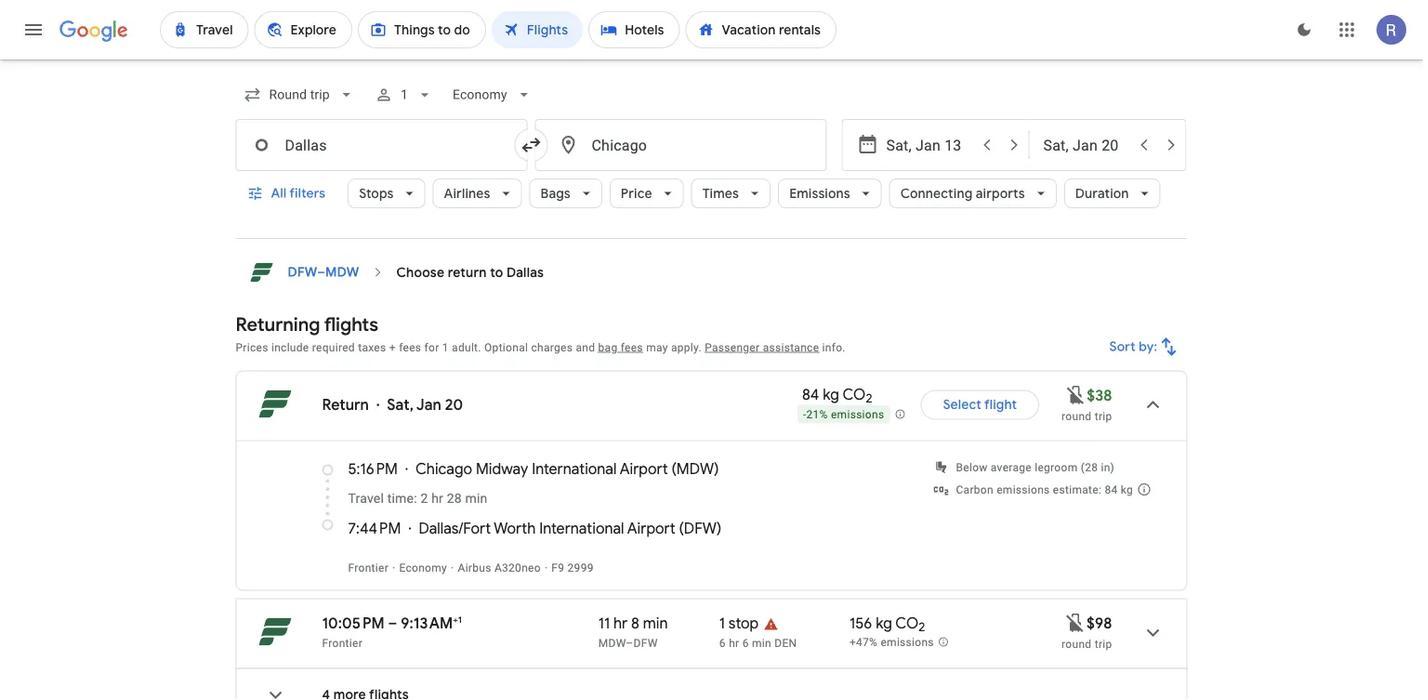 Task type: describe. For each thing, give the bounding box(es) containing it.
flights
[[324, 313, 379, 336]]

11
[[599, 614, 610, 633]]

mdw inside 11 hr 8 min mdw – dfw
[[599, 637, 626, 650]]

filters
[[290, 185, 326, 202]]

apply.
[[671, 341, 702, 354]]

a320neo
[[495, 561, 541, 574]]

average
[[991, 461, 1032, 474]]

returning flights
[[236, 313, 379, 336]]

hr for 6
[[729, 637, 740, 650]]

2 6 from the left
[[743, 637, 749, 650]]

1 stop flight. element
[[720, 614, 759, 636]]

times button
[[692, 171, 771, 216]]

(28
[[1081, 461, 1099, 474]]

round trip for $38
[[1062, 410, 1113, 423]]

duration
[[1076, 185, 1130, 202]]

airlines
[[444, 185, 491, 202]]

1 vertical spatial mdw
[[677, 459, 714, 479]]

38 US dollars text field
[[1088, 386, 1113, 405]]

adult.
[[452, 341, 482, 354]]

bags
[[541, 185, 571, 202]]

10:05 pm
[[322, 614, 385, 633]]

2 for 156
[[919, 620, 926, 635]]

all filters button
[[236, 171, 341, 216]]

this price for this flight doesn't include overhead bin access. if you need a carry-on bag, use the bags filter to update prices. image for $98
[[1065, 612, 1087, 634]]

84 inside 84 kg co 2
[[803, 385, 820, 404]]

include
[[272, 341, 309, 354]]

flight details. leaves chicago midway international airport at 10:05 pm on saturday, january 20 and arrives at dallas/fort worth international airport at 9:13 am on sunday, january 21. image
[[1131, 611, 1176, 655]]

swap origin and destination. image
[[520, 134, 543, 156]]

co for 156
[[896, 614, 919, 633]]

prices include required taxes + fees for 1 adult. optional charges and bag fees may apply. passenger assistance
[[236, 341, 820, 354]]

7:44 pm
[[348, 519, 401, 538]]

0 vertical spatial hr
[[432, 491, 444, 506]]

change appearance image
[[1283, 7, 1327, 52]]

estimate:
[[1054, 483, 1102, 496]]

airbus
[[458, 561, 492, 574]]

$38
[[1088, 386, 1113, 405]]

choose
[[397, 264, 445, 281]]

5:16 pm
[[348, 459, 398, 479]]

4 more flights image
[[253, 673, 298, 700]]

worth
[[494, 519, 536, 538]]

select flight button
[[921, 383, 1040, 427]]

f9 2999
[[552, 561, 594, 574]]

may
[[647, 341, 668, 354]]

below
[[957, 461, 988, 474]]

this price for this flight doesn't include overhead bin access. if you need a carry-on bag, use the bags filter to update prices. image for $38
[[1065, 384, 1088, 406]]

carbon emissions estimate: 84 kg
[[957, 483, 1134, 496]]

round for $38
[[1062, 410, 1092, 423]]

charges
[[531, 341, 573, 354]]

chicago midway international airport ( mdw )
[[416, 459, 719, 479]]

required
[[312, 341, 355, 354]]

kg for 84
[[823, 385, 840, 404]]

1 vertical spatial frontier
[[322, 637, 363, 650]]

( for dfw
[[680, 519, 684, 538]]

Departure time: 10:05 PM. text field
[[322, 614, 385, 633]]

airports
[[976, 185, 1026, 202]]

trip for $38
[[1095, 410, 1113, 423]]

assistance
[[763, 341, 820, 354]]

1 vertical spatial kg
[[1121, 483, 1134, 496]]

+47% emissions
[[850, 636, 935, 649]]

1 inside popup button
[[401, 87, 408, 102]]

returning
[[236, 313, 320, 336]]

bag fees button
[[599, 341, 643, 354]]

all
[[271, 185, 287, 202]]

stops button
[[348, 171, 426, 216]]

Departure text field
[[887, 120, 972, 170]]

by:
[[1140, 339, 1158, 355]]

0 horizontal spatial mdw
[[325, 264, 359, 281]]

jan
[[417, 395, 442, 414]]

return
[[448, 264, 487, 281]]

-
[[804, 408, 807, 421]]

dallas
[[507, 264, 544, 281]]

international for midway
[[532, 459, 617, 479]]

select flight
[[943, 397, 1018, 413]]

28
[[447, 491, 462, 506]]

economy
[[399, 561, 447, 574]]

hr for 11
[[614, 614, 628, 633]]

sat, jan 20
[[387, 395, 463, 414]]

sort
[[1110, 339, 1137, 355]]

kg for 156
[[876, 614, 893, 633]]

carbon
[[957, 483, 994, 496]]

Departure time: 5:16 PM. text field
[[348, 459, 398, 479]]

Arrival time: 7:44 PM. text field
[[348, 519, 401, 538]]

emissions button
[[779, 171, 882, 216]]

dfw inside 11 hr 8 min mdw – dfw
[[634, 637, 658, 650]]

emissions for carbon emissions estimate: 84 kg
[[997, 483, 1051, 496]]

layover (1 of 1) is a 6 hr 6 min overnight layover at denver international airport in denver. element
[[720, 636, 841, 651]]

main menu image
[[22, 19, 45, 41]]

connecting airports
[[901, 185, 1026, 202]]

airbus a320neo
[[458, 561, 541, 574]]

min for 6
[[752, 637, 772, 650]]

-21% emissions
[[804, 408, 885, 421]]

10:05 pm – 9:13 am + 1
[[322, 614, 462, 633]]

airlines button
[[433, 171, 522, 216]]

bags button
[[530, 171, 603, 216]]

duration button
[[1065, 171, 1161, 216]]

11 hr 8 min mdw – dfw
[[599, 614, 668, 650]]

2999
[[568, 561, 594, 574]]

dallas/fort
[[419, 519, 491, 538]]



Task type: vqa. For each thing, say whether or not it's contained in the screenshot.
MDW in 11 hr 8 min MDW – DFW
yes



Task type: locate. For each thing, give the bounding box(es) containing it.
min inside "element"
[[752, 637, 772, 650]]

2 vertical spatial kg
[[876, 614, 893, 633]]

– for dfw
[[317, 264, 325, 281]]

taxes
[[358, 341, 386, 354]]

84 up -
[[803, 385, 820, 404]]

1 round trip from the top
[[1062, 410, 1113, 423]]

leaves chicago midway international airport at 10:05 pm on saturday, january 20 and arrives at dallas/fort worth international airport at 9:13 am on sunday, january 21. element
[[322, 614, 462, 633]]

emissions down below average legroom (28 in)
[[997, 483, 1051, 496]]

time:
[[388, 491, 417, 506]]

passenger
[[705, 341, 760, 354]]

1 vertical spatial co
[[896, 614, 919, 633]]

0 horizontal spatial dfw
[[288, 264, 317, 281]]

1 vertical spatial this price for this flight doesn't include overhead bin access. if you need a carry-on bag, use the bags filter to update prices. image
[[1065, 612, 1087, 634]]

1 vertical spatial airport
[[628, 519, 676, 538]]

1 vertical spatial  image
[[545, 561, 548, 574]]

1 vertical spatial emissions
[[997, 483, 1051, 496]]

international up dallas/fort worth international airport ( dfw )
[[532, 459, 617, 479]]

98 US dollars text field
[[1087, 614, 1113, 633]]

trip down $38
[[1095, 410, 1113, 423]]

round
[[1062, 410, 1092, 423], [1062, 638, 1092, 651]]

1 horizontal spatial hr
[[614, 614, 628, 633]]

1 stop
[[720, 614, 759, 633]]

international for worth
[[540, 519, 625, 538]]

2 horizontal spatial –
[[626, 637, 634, 650]]

stops
[[359, 185, 394, 202]]

min
[[465, 491, 488, 506], [643, 614, 668, 633], [752, 637, 772, 650]]

0 horizontal spatial  image
[[377, 396, 380, 414]]

connecting
[[901, 185, 973, 202]]

1 vertical spatial –
[[388, 614, 398, 633]]

round trip down 98 us dollars text field
[[1062, 638, 1113, 651]]

None field
[[236, 78, 363, 112], [445, 78, 541, 112], [236, 78, 363, 112], [445, 78, 541, 112]]

below average legroom (28 in)
[[957, 461, 1115, 474]]

international
[[532, 459, 617, 479], [540, 519, 625, 538]]

– for 10:05 pm
[[388, 614, 398, 633]]

2 fees from the left
[[621, 341, 643, 354]]

1 vertical spatial 84
[[1105, 483, 1118, 496]]

0 horizontal spatial hr
[[432, 491, 444, 506]]

0 vertical spatial round
[[1062, 410, 1092, 423]]

0 vertical spatial +
[[389, 341, 396, 354]]

airport for dallas/fort worth international airport
[[628, 519, 676, 538]]

round down $38 text field
[[1062, 410, 1092, 423]]

trip for $98
[[1095, 638, 1113, 651]]

this price for this flight doesn't include overhead bin access. if you need a carry-on bag, use the bags filter to update prices. image
[[1065, 384, 1088, 406], [1065, 612, 1087, 634]]

 image
[[377, 396, 380, 414], [545, 561, 548, 574]]

2 up +47% emissions
[[919, 620, 926, 635]]

hr left 8
[[614, 614, 628, 633]]

co inside 84 kg co 2
[[843, 385, 866, 404]]

1 vertical spatial )
[[717, 519, 722, 538]]

None text field
[[535, 119, 827, 171]]

kg inside "156 kg co 2"
[[876, 614, 893, 633]]

hr
[[432, 491, 444, 506], [614, 614, 628, 633], [729, 637, 740, 650]]

– left 9:13 am
[[388, 614, 398, 633]]

round for $98
[[1062, 638, 1092, 651]]

and
[[576, 341, 596, 354]]

0 vertical spatial this price for this flight doesn't include overhead bin access. if you need a carry-on bag, use the bags filter to update prices. image
[[1065, 384, 1088, 406]]

1 vertical spatial international
[[540, 519, 625, 538]]

1 horizontal spatial min
[[643, 614, 668, 633]]

0 horizontal spatial (
[[672, 459, 677, 479]]

0 vertical spatial kg
[[823, 385, 840, 404]]

84 down in)
[[1105, 483, 1118, 496]]

choose return to dallas
[[397, 264, 544, 281]]

1 button
[[367, 73, 442, 117]]

0 horizontal spatial fees
[[399, 341, 422, 354]]

return
[[322, 395, 369, 414]]

for
[[425, 341, 439, 354]]

trip down 98 us dollars text field
[[1095, 638, 1113, 651]]

2 this price for this flight doesn't include overhead bin access. if you need a carry-on bag, use the bags filter to update prices. image from the top
[[1065, 612, 1087, 634]]

co up +47% emissions
[[896, 614, 919, 633]]

2
[[866, 391, 873, 407], [421, 491, 428, 506], [919, 620, 926, 635]]

min for 11
[[643, 614, 668, 633]]

frontier down 7:44 pm
[[348, 561, 389, 574]]

6
[[720, 637, 726, 650], [743, 637, 749, 650]]

2 inside 84 kg co 2
[[866, 391, 873, 407]]

all filters
[[271, 185, 326, 202]]

– down 8
[[626, 637, 634, 650]]

1 horizontal spatial –
[[388, 614, 398, 633]]

midway
[[476, 459, 529, 479]]

airport for chicago midway international airport
[[620, 459, 668, 479]]

1 this price for this flight doesn't include overhead bin access. if you need a carry-on bag, use the bags filter to update prices. image from the top
[[1065, 384, 1088, 406]]

2 up -21% emissions
[[866, 391, 873, 407]]

1 horizontal spatial +
[[453, 614, 458, 625]]

– up returning flights
[[317, 264, 325, 281]]

none search field containing all filters
[[236, 73, 1188, 239]]

0 vertical spatial airport
[[620, 459, 668, 479]]

1 vertical spatial round trip
[[1062, 638, 1113, 651]]

kg up +47% emissions
[[876, 614, 893, 633]]

2 vertical spatial –
[[626, 637, 634, 650]]

fees left for
[[399, 341, 422, 354]]

1 vertical spatial hr
[[614, 614, 628, 633]]

0 horizontal spatial kg
[[823, 385, 840, 404]]

2 horizontal spatial mdw
[[677, 459, 714, 479]]

2 vertical spatial 2
[[919, 620, 926, 635]]

0 horizontal spatial 2
[[421, 491, 428, 506]]

airport
[[620, 459, 668, 479], [628, 519, 676, 538]]

dallas/fort worth international airport ( dfw )
[[419, 519, 722, 538]]

this price for this flight doesn't include overhead bin access. if you need a carry-on bag, use the bags filter to update prices. image left flight details. leaves chicago midway international airport at 10:05 pm on saturday, january 20 and arrives at dallas/fort worth international airport at 9:13 am on sunday, january 21. icon
[[1065, 612, 1087, 634]]

+ inside 10:05 pm – 9:13 am + 1
[[453, 614, 458, 625]]

Return text field
[[1044, 120, 1130, 170]]

1 vertical spatial (
[[680, 519, 684, 538]]

0 horizontal spatial co
[[843, 385, 866, 404]]

) for chicago midway international airport ( mdw )
[[714, 459, 719, 479]]

1 vertical spatial min
[[643, 614, 668, 633]]

0 vertical spatial  image
[[377, 396, 380, 414]]

0 vertical spatial frontier
[[348, 561, 389, 574]]

1 vertical spatial trip
[[1095, 638, 1113, 651]]

2 horizontal spatial kg
[[1121, 483, 1134, 496]]

travel time: 2 hr 28 min
[[348, 491, 488, 506]]

emissions for +47% emissions
[[881, 636, 935, 649]]

2 vertical spatial dfw
[[634, 637, 658, 650]]

trip
[[1095, 410, 1113, 423], [1095, 638, 1113, 651]]

0 vertical spatial emissions
[[831, 408, 885, 421]]

travel
[[348, 491, 384, 506]]

1 inside 10:05 pm – 9:13 am + 1
[[458, 614, 462, 625]]

min left "den"
[[752, 637, 772, 650]]

sat,
[[387, 395, 414, 414]]

 image left f9
[[545, 561, 548, 574]]

84 kg co 2
[[803, 385, 873, 407]]

1 round from the top
[[1062, 410, 1092, 423]]

( for mdw
[[672, 459, 677, 479]]

2 horizontal spatial hr
[[729, 637, 740, 650]]

dfw – mdw
[[288, 264, 359, 281]]

2 trip from the top
[[1095, 638, 1113, 651]]

emissions
[[831, 408, 885, 421], [997, 483, 1051, 496], [881, 636, 935, 649]]

frontier down 10:05 pm text field
[[322, 637, 363, 650]]

2 vertical spatial min
[[752, 637, 772, 650]]

2 vertical spatial mdw
[[599, 637, 626, 650]]

0 vertical spatial international
[[532, 459, 617, 479]]

f9
[[552, 561, 565, 574]]

kg
[[823, 385, 840, 404], [1121, 483, 1134, 496], [876, 614, 893, 633]]

2 right 'time:'
[[421, 491, 428, 506]]

1 horizontal spatial  image
[[545, 561, 548, 574]]

+
[[389, 341, 396, 354], [453, 614, 458, 625]]

1 horizontal spatial kg
[[876, 614, 893, 633]]

fees right bag
[[621, 341, 643, 354]]

min inside 11 hr 8 min mdw – dfw
[[643, 614, 668, 633]]

6 hr 6 min den
[[720, 637, 797, 650]]

0 vertical spatial round trip
[[1062, 410, 1113, 423]]

min right 8
[[643, 614, 668, 633]]

8
[[632, 614, 640, 633]]

(
[[672, 459, 677, 479], [680, 519, 684, 538]]

1 trip from the top
[[1095, 410, 1113, 423]]

den
[[775, 637, 797, 650]]

emissions down 84 kg co 2
[[831, 408, 885, 421]]

1 fees from the left
[[399, 341, 422, 354]]

hr down "1 stop flight." element
[[729, 637, 740, 650]]

+ right taxes
[[389, 341, 396, 354]]

carbon emissions estimate: 84 kilograms element
[[957, 483, 1134, 496]]

sort by: button
[[1103, 325, 1188, 369]]

kg inside 84 kg co 2
[[823, 385, 840, 404]]

2 horizontal spatial dfw
[[684, 519, 717, 538]]

+ down airbus
[[453, 614, 458, 625]]

kg up -21% emissions
[[823, 385, 840, 404]]

bag
[[599, 341, 618, 354]]

stop
[[729, 614, 759, 633]]

2 vertical spatial emissions
[[881, 636, 935, 649]]

in)
[[1102, 461, 1115, 474]]

Arrival time: 9:13 AM on  Sunday, January 21. text field
[[401, 614, 462, 633]]

 image left 'sat,'
[[377, 396, 380, 414]]

co inside "156 kg co 2"
[[896, 614, 919, 633]]

1 6 from the left
[[720, 637, 726, 650]]

2 horizontal spatial 2
[[919, 620, 926, 635]]

total duration 11 hr 8 min. element
[[599, 614, 720, 636]]

returning flights main content
[[236, 254, 1188, 700]]

co
[[843, 385, 866, 404], [896, 614, 919, 633]]

select
[[943, 397, 982, 413]]

mdw
[[325, 264, 359, 281], [677, 459, 714, 479], [599, 637, 626, 650]]

1 horizontal spatial 6
[[743, 637, 749, 650]]

2 horizontal spatial min
[[752, 637, 772, 650]]

0 horizontal spatial +
[[389, 341, 396, 354]]

1
[[401, 87, 408, 102], [443, 341, 449, 354], [458, 614, 462, 625], [720, 614, 725, 633]]

0 vertical spatial trip
[[1095, 410, 1113, 423]]

passenger assistance button
[[705, 341, 820, 354]]

156 kg co 2
[[850, 614, 926, 635]]

emissions down "156 kg co 2"
[[881, 636, 935, 649]]

0 vertical spatial 84
[[803, 385, 820, 404]]

round trip down $38 text field
[[1062, 410, 1113, 423]]

0 vertical spatial mdw
[[325, 264, 359, 281]]

0 vertical spatial min
[[465, 491, 488, 506]]

round down 98 us dollars text field
[[1062, 638, 1092, 651]]

0 horizontal spatial –
[[317, 264, 325, 281]]

1 vertical spatial dfw
[[684, 519, 717, 538]]

0 vertical spatial dfw
[[288, 264, 317, 281]]

international up 2999 at the left bottom of the page
[[540, 519, 625, 538]]

156
[[850, 614, 873, 633]]

1 vertical spatial 2
[[421, 491, 428, 506]]

0 vertical spatial –
[[317, 264, 325, 281]]

kg right the estimate:
[[1121, 483, 1134, 496]]

chicago
[[416, 459, 473, 479]]

this price for this flight doesn't include overhead bin access. if you need a carry-on bag, use the bags filter to update prices. image up (28
[[1065, 384, 1088, 406]]

0 horizontal spatial 84
[[803, 385, 820, 404]]

0 vertical spatial 2
[[866, 391, 873, 407]]

2 inside "156 kg co 2"
[[919, 620, 926, 635]]

21%
[[807, 408, 828, 421]]

co for 84
[[843, 385, 866, 404]]

optional
[[485, 341, 528, 354]]

1 horizontal spatial (
[[680, 519, 684, 538]]

2 round trip from the top
[[1062, 638, 1113, 651]]

connecting airports button
[[890, 171, 1057, 216]]

0 horizontal spatial min
[[465, 491, 488, 506]]

– inside 11 hr 8 min mdw – dfw
[[626, 637, 634, 650]]

1 horizontal spatial co
[[896, 614, 919, 633]]

1 horizontal spatial 84
[[1105, 483, 1118, 496]]

) for dallas/fort worth international airport ( dfw )
[[717, 519, 722, 538]]

flight
[[985, 397, 1018, 413]]

to
[[490, 264, 504, 281]]

2 vertical spatial hr
[[729, 637, 740, 650]]

2 round from the top
[[1062, 638, 1092, 651]]

price button
[[610, 171, 684, 216]]

hr inside "element"
[[729, 637, 740, 650]]

1 vertical spatial round
[[1062, 638, 1092, 651]]

price
[[621, 185, 653, 202]]

0 vertical spatial (
[[672, 459, 677, 479]]

1 horizontal spatial dfw
[[634, 637, 658, 650]]

84
[[803, 385, 820, 404], [1105, 483, 1118, 496]]

9:13 am
[[401, 614, 453, 633]]

20
[[445, 395, 463, 414]]

1 vertical spatial +
[[453, 614, 458, 625]]

0 horizontal spatial 6
[[720, 637, 726, 650]]

2 for 84
[[866, 391, 873, 407]]

min right the 28
[[465, 491, 488, 506]]

hr left the 28
[[432, 491, 444, 506]]

0 vertical spatial co
[[843, 385, 866, 404]]

dfw
[[288, 264, 317, 281], [684, 519, 717, 538], [634, 637, 658, 650]]

0 vertical spatial )
[[714, 459, 719, 479]]

co up -21% emissions
[[843, 385, 866, 404]]

hr inside 11 hr 8 min mdw – dfw
[[614, 614, 628, 633]]

1 horizontal spatial mdw
[[599, 637, 626, 650]]

emissions
[[790, 185, 851, 202]]

1 horizontal spatial 2
[[866, 391, 873, 407]]

None text field
[[236, 119, 528, 171]]

round trip for $98
[[1062, 638, 1113, 651]]

None search field
[[236, 73, 1188, 239]]

times
[[703, 185, 740, 202]]

1 horizontal spatial fees
[[621, 341, 643, 354]]

+47%
[[850, 636, 878, 649]]



